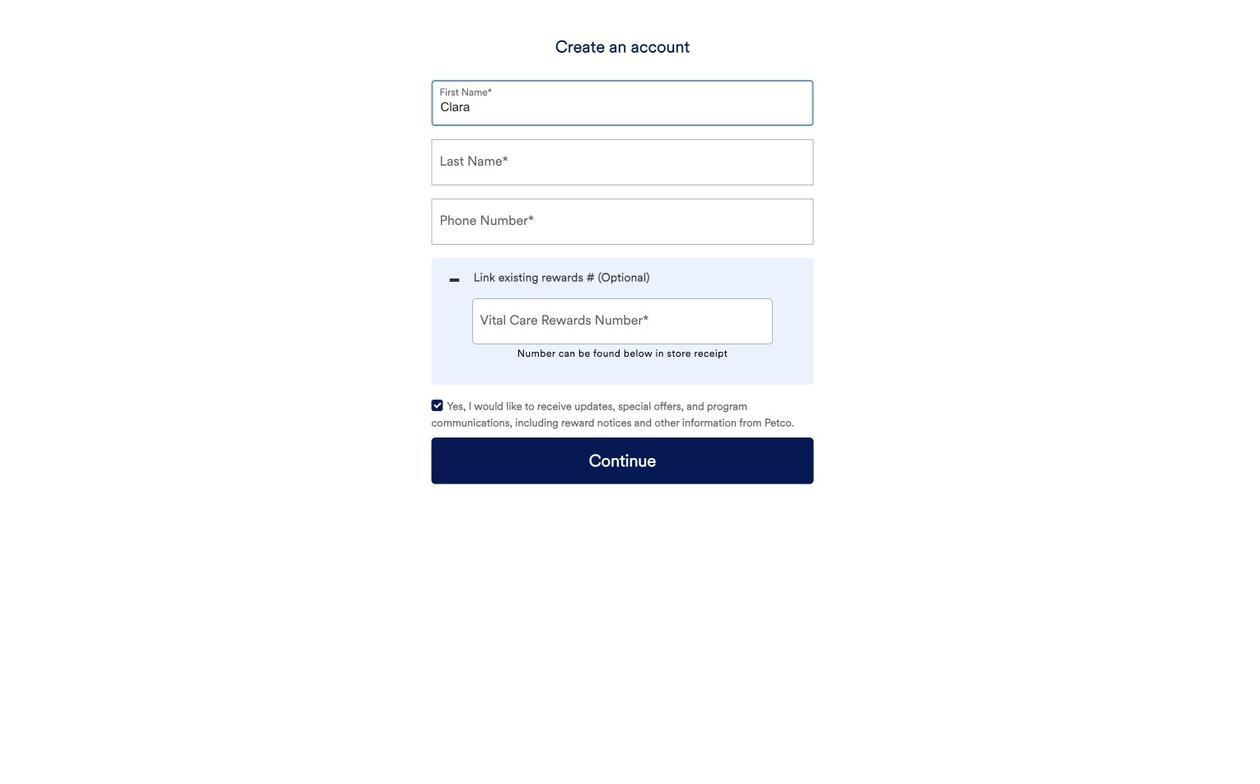 Task type: vqa. For each thing, say whether or not it's contained in the screenshot.
Rectangle
no



Task type: locate. For each thing, give the bounding box(es) containing it.
First Name text field
[[431, 80, 814, 126]]

Vital Care Rewards Number* text field
[[472, 298, 773, 344]]



Task type: describe. For each thing, give the bounding box(es) containing it.
Phone Number text field
[[431, 199, 814, 245]]

repeat delivery checkbox element
[[431, 400, 443, 411]]

Last Name text field
[[431, 139, 814, 185]]



